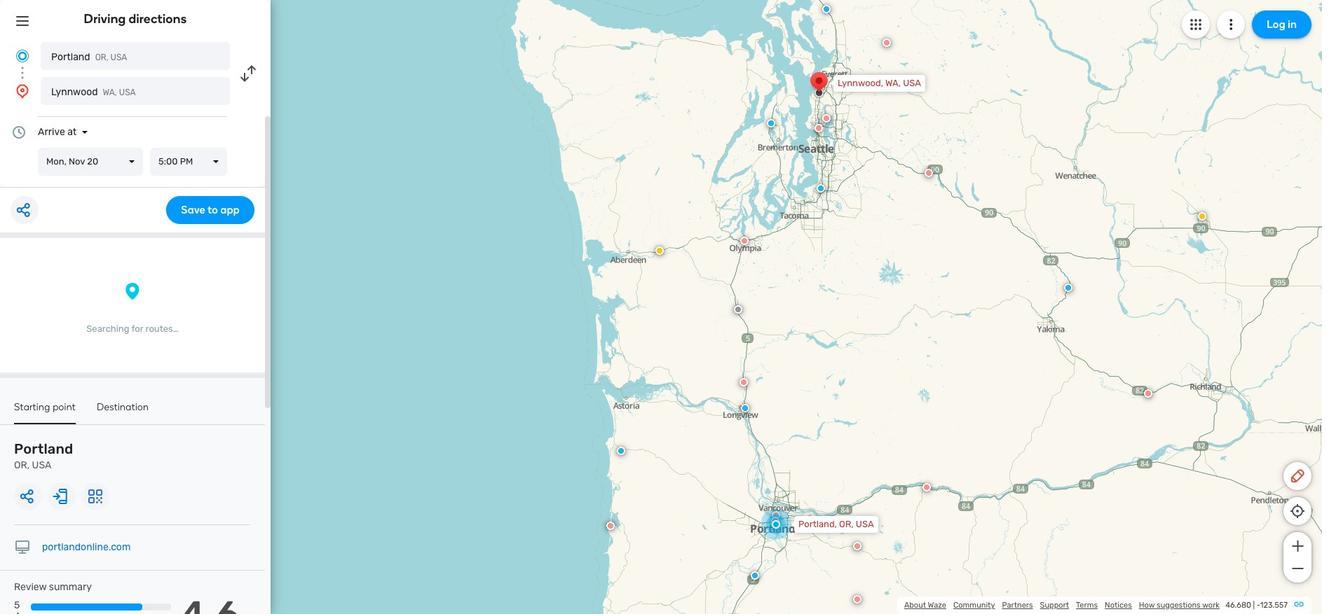 Task type: vqa. For each thing, say whether or not it's contained in the screenshot.
1
no



Task type: locate. For each thing, give the bounding box(es) containing it.
portland up lynnwood
[[51, 51, 90, 63]]

portland or, usa down starting point button
[[14, 441, 73, 472]]

2 vertical spatial police image
[[617, 447, 625, 456]]

mon, nov 20
[[46, 156, 98, 167]]

2 vertical spatial or,
[[839, 519, 854, 530]]

community
[[953, 601, 995, 611]]

road closed image
[[815, 124, 823, 132], [925, 169, 933, 177], [740, 237, 749, 245], [740, 379, 748, 387], [1144, 390, 1152, 398], [923, 484, 931, 492], [771, 517, 780, 526], [853, 543, 862, 551], [853, 596, 862, 604]]

1 horizontal spatial wa,
[[885, 78, 901, 88]]

0 horizontal spatial police image
[[617, 447, 625, 456]]

arrive
[[38, 126, 65, 138]]

0 vertical spatial portland
[[51, 51, 90, 63]]

portlandonline.com
[[42, 542, 131, 554]]

clock image
[[11, 124, 27, 141]]

wa, inside lynnwood wa, usa
[[103, 88, 117, 97]]

0 horizontal spatial wa,
[[103, 88, 117, 97]]

police image
[[767, 119, 775, 128], [817, 184, 825, 193], [617, 447, 625, 456]]

zoom in image
[[1289, 538, 1306, 555]]

routes…
[[146, 324, 179, 334]]

hazard image
[[655, 247, 664, 255]]

portland down starting point button
[[14, 441, 73, 458]]

1 vertical spatial or,
[[14, 460, 30, 472]]

portland or, usa
[[51, 51, 127, 63], [14, 441, 73, 472]]

or, down starting point button
[[14, 460, 30, 472]]

destination
[[97, 402, 149, 414]]

2 horizontal spatial police image
[[817, 184, 825, 193]]

usa down starting point button
[[32, 460, 51, 472]]

usa
[[110, 53, 127, 62], [903, 78, 921, 88], [119, 88, 136, 97], [32, 460, 51, 472], [856, 519, 874, 530]]

or, right portland, at the bottom of the page
[[839, 519, 854, 530]]

about waze link
[[904, 601, 946, 611]]

usa right "lynnwood,"
[[903, 78, 921, 88]]

portland, or, usa
[[798, 519, 874, 530]]

notices link
[[1105, 601, 1132, 611]]

portland
[[51, 51, 90, 63], [14, 441, 73, 458]]

0 vertical spatial portland or, usa
[[51, 51, 127, 63]]

usa right lynnwood
[[119, 88, 136, 97]]

-
[[1257, 601, 1260, 611]]

searching
[[86, 324, 129, 334]]

starting
[[14, 402, 50, 414]]

lynnwood wa, usa
[[51, 86, 136, 98]]

road closed image
[[883, 39, 891, 47], [822, 114, 831, 123], [772, 512, 780, 520], [606, 522, 615, 531]]

computer image
[[14, 540, 31, 557]]

zoom out image
[[1289, 561, 1306, 578]]

hazard image
[[1198, 212, 1206, 221]]

support link
[[1040, 601, 1069, 611]]

5:00
[[158, 156, 178, 167]]

wa, right lynnwood
[[103, 88, 117, 97]]

or, up lynnwood wa, usa
[[95, 53, 108, 62]]

0 horizontal spatial or,
[[14, 460, 30, 472]]

wa, right "lynnwood,"
[[885, 78, 901, 88]]

0 vertical spatial police image
[[767, 119, 775, 128]]

2 horizontal spatial or,
[[839, 519, 854, 530]]

destination button
[[97, 402, 149, 423]]

1 horizontal spatial or,
[[95, 53, 108, 62]]

mon, nov 20 list box
[[38, 148, 143, 176]]

5
[[14, 600, 20, 612]]

5:00 pm
[[158, 156, 193, 167]]

or,
[[95, 53, 108, 62], [14, 460, 30, 472], [839, 519, 854, 530]]

portland or, usa up lynnwood wa, usa
[[51, 51, 127, 63]]

work
[[1202, 601, 1220, 611]]

usa inside lynnwood wa, usa
[[119, 88, 136, 97]]

lynnwood, wa, usa
[[838, 78, 921, 88]]

searching for routes…
[[86, 324, 179, 334]]

123.557
[[1260, 601, 1288, 611]]

police image
[[822, 5, 831, 13], [1064, 284, 1073, 292], [741, 404, 749, 413], [751, 572, 759, 580]]

wa,
[[885, 78, 901, 88], [103, 88, 117, 97]]

1 horizontal spatial police image
[[767, 119, 775, 128]]



Task type: describe. For each thing, give the bounding box(es) containing it.
1 vertical spatial portland
[[14, 441, 73, 458]]

directions
[[129, 11, 187, 27]]

|
[[1253, 601, 1255, 611]]

review
[[14, 582, 47, 594]]

5:00 pm list box
[[150, 148, 227, 176]]

1 vertical spatial portland or, usa
[[14, 441, 73, 472]]

usa right portland, at the bottom of the page
[[856, 519, 874, 530]]

lynnwood,
[[838, 78, 883, 88]]

nov
[[69, 156, 85, 167]]

starting point
[[14, 402, 76, 414]]

terms link
[[1076, 601, 1098, 611]]

partners link
[[1002, 601, 1033, 611]]

community link
[[953, 601, 995, 611]]

46.680
[[1225, 601, 1251, 611]]

lynnwood
[[51, 86, 98, 98]]

usa down driving
[[110, 53, 127, 62]]

location image
[[14, 83, 31, 100]]

partners
[[1002, 601, 1033, 611]]

accident image
[[734, 306, 742, 314]]

link image
[[1293, 599, 1305, 611]]

point
[[53, 402, 76, 414]]

driving
[[84, 11, 126, 27]]

notices
[[1105, 601, 1132, 611]]

current location image
[[14, 48, 31, 64]]

about
[[904, 601, 926, 611]]

wa, for lynnwood
[[103, 88, 117, 97]]

how
[[1139, 601, 1155, 611]]

waze
[[928, 601, 946, 611]]

at
[[67, 126, 77, 138]]

review summary
[[14, 582, 92, 594]]

how suggestions work link
[[1139, 601, 1220, 611]]

wa, for lynnwood,
[[885, 78, 901, 88]]

for
[[131, 324, 143, 334]]

support
[[1040, 601, 1069, 611]]

0 vertical spatial or,
[[95, 53, 108, 62]]

summary
[[49, 582, 92, 594]]

about waze community partners support terms notices how suggestions work 46.680 | -123.557
[[904, 601, 1288, 611]]

20
[[87, 156, 98, 167]]

suggestions
[[1157, 601, 1201, 611]]

portlandonline.com link
[[42, 542, 131, 554]]

mon,
[[46, 156, 67, 167]]

pm
[[180, 156, 193, 167]]

terms
[[1076, 601, 1098, 611]]

arrive at
[[38, 126, 77, 138]]

pencil image
[[1289, 468, 1306, 485]]

1 vertical spatial police image
[[817, 184, 825, 193]]

portland,
[[798, 519, 837, 530]]

driving directions
[[84, 11, 187, 27]]

starting point button
[[14, 402, 76, 425]]



